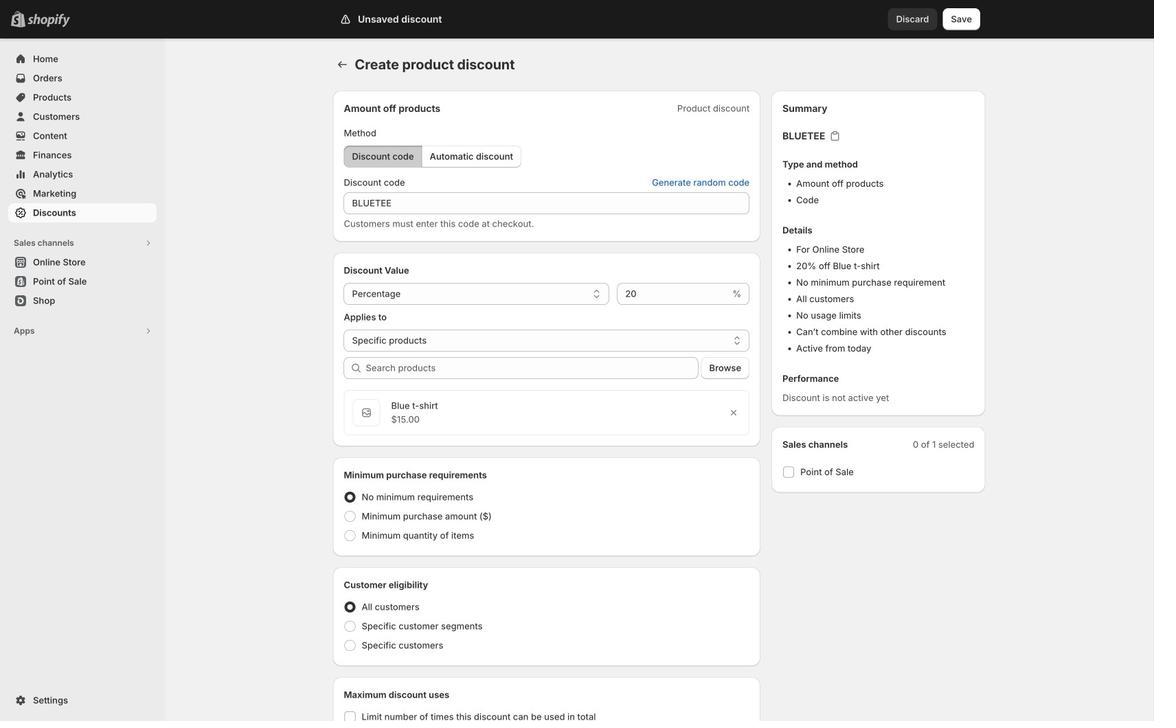 Task type: locate. For each thing, give the bounding box(es) containing it.
None text field
[[344, 192, 750, 214]]

None text field
[[617, 283, 730, 305]]



Task type: describe. For each thing, give the bounding box(es) containing it.
shopify image
[[27, 14, 70, 27]]

Search products text field
[[366, 357, 699, 379]]



Task type: vqa. For each thing, say whether or not it's contained in the screenshot.
"Search products" text box
yes



